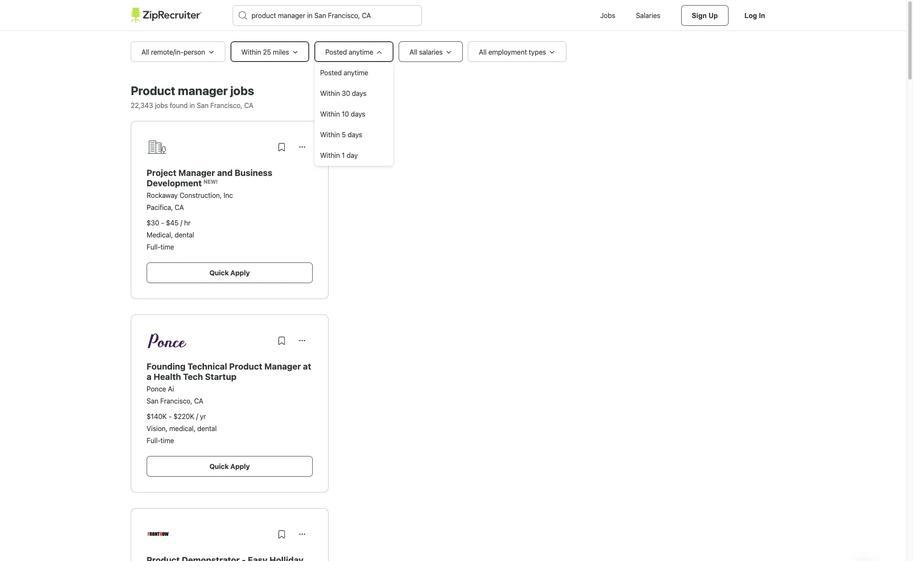 Task type: describe. For each thing, give the bounding box(es) containing it.
within 5 days button
[[315, 124, 394, 145]]

employment
[[489, 48, 528, 56]]

posted anytime for posted anytime button
[[320, 69, 369, 77]]

all salaries
[[410, 48, 443, 56]]

quick apply button for founding technical product manager at a health tech startup
[[147, 456, 313, 477]]

save job for later image
[[277, 336, 287, 346]]

inc
[[224, 192, 233, 199]]

30
[[342, 90, 350, 97]]

rockaway
[[147, 192, 178, 199]]

quick for founding technical product manager at a health tech startup
[[210, 463, 229, 471]]

product inside founding technical product manager at a health tech startup ponce ai san francisco, ca
[[229, 362, 263, 372]]

business
[[235, 168, 273, 178]]

days for within 10 days
[[351, 110, 366, 118]]

san inside product manager jobs 22,343 jobs found in san francisco,  ca
[[197, 102, 209, 109]]

1
[[342, 152, 345, 159]]

within 25 miles button
[[231, 41, 310, 62]]

salaries link
[[626, 0, 671, 31]]

technical
[[188, 362, 227, 372]]

posted for posted anytime popup button
[[326, 48, 347, 56]]

and
[[217, 168, 233, 178]]

salaries
[[637, 12, 661, 19]]

apply for founding technical product manager at a health tech startup
[[231, 463, 250, 471]]

within 25 miles
[[242, 48, 289, 56]]

sign up link
[[682, 5, 729, 26]]

pacifica, ca link
[[147, 204, 184, 211]]

found
[[170, 102, 188, 109]]

types
[[529, 48, 547, 56]]

within 30 days button
[[315, 83, 394, 104]]

remote/in-
[[151, 48, 184, 56]]

hr
[[184, 219, 191, 227]]

startup
[[205, 372, 237, 382]]

at
[[303, 362, 312, 372]]

$45
[[166, 219, 179, 227]]

quick apply for project manager and business development
[[210, 269, 250, 277]]

quick apply for founding technical product manager at a health tech startup
[[210, 463, 250, 471]]

ca inside product manager jobs 22,343 jobs found in san francisco,  ca
[[244, 102, 254, 109]]

/ for project manager and business development
[[181, 219, 183, 227]]

$140k
[[147, 413, 167, 421]]

manager inside founding technical product manager at a health tech startup ponce ai san francisco, ca
[[265, 362, 301, 372]]

2 save job for later image from the top
[[277, 530, 287, 540]]

anytime for posted anytime popup button
[[349, 48, 374, 56]]

founding technical product manager at a health tech startup image
[[147, 333, 188, 348]]

medical,
[[169, 425, 196, 433]]

pacifica,
[[147, 204, 173, 211]]

ca inside rockaway construction, inc pacifica, ca
[[175, 204, 184, 211]]

all for all salaries
[[410, 48, 418, 56]]

all employment types button
[[469, 41, 567, 62]]

project
[[147, 168, 177, 178]]

posted for posted anytime button
[[320, 69, 342, 77]]

log in link
[[734, 5, 777, 26]]

in
[[760, 12, 766, 19]]

quick for project manager and business development
[[210, 269, 229, 277]]

yr
[[200, 413, 206, 421]]

ponce
[[147, 385, 166, 393]]

1 save job for later image from the top
[[277, 142, 287, 152]]

ai
[[168, 385, 174, 393]]

dental inside $30 - $45 / hr medical, dental full-time
[[175, 231, 194, 239]]

san inside founding technical product manager at a health tech startup ponce ai san francisco, ca
[[147, 397, 159, 405]]

ca inside founding technical product manager at a health tech startup ponce ai san francisco, ca
[[194, 397, 203, 405]]

miles
[[273, 48, 289, 56]]

jobs link
[[590, 0, 626, 31]]

medical,
[[147, 231, 173, 239]]

francisco, inside product manager jobs 22,343 jobs found in san francisco,  ca
[[211, 102, 243, 109]]

within 1 day
[[320, 152, 358, 159]]

within 30 days
[[320, 90, 367, 97]]

product demonstrator - easy holliday cash!! element
[[147, 555, 313, 561]]

$30 - $45 / hr medical, dental full-time
[[147, 219, 194, 251]]

dental inside $140k - $220k / yr vision, medical, dental full-time
[[197, 425, 217, 433]]

founding technical product manager at a health tech startup link
[[147, 362, 312, 382]]

sign
[[693, 12, 707, 19]]

time inside $30 - $45 / hr medical, dental full-time
[[161, 243, 174, 251]]

day
[[347, 152, 358, 159]]

we found 22,343+ open positions dialog
[[0, 0, 908, 561]]

ponce ai link
[[147, 385, 174, 393]]

within 1 day button
[[315, 145, 394, 166]]



Task type: vqa. For each thing, say whether or not it's contained in the screenshot.
bottom Time
yes



Task type: locate. For each thing, give the bounding box(es) containing it.
within for within 10 days
[[320, 110, 340, 118]]

within left 25
[[242, 48, 261, 56]]

2 full- from the top
[[147, 437, 161, 445]]

2 apply from the top
[[231, 463, 250, 471]]

manager left at
[[265, 362, 301, 372]]

0 vertical spatial posted anytime
[[326, 48, 374, 56]]

posted inside button
[[320, 69, 342, 77]]

san down ponce
[[147, 397, 159, 405]]

1 quick apply button from the top
[[147, 263, 313, 283]]

$220k
[[174, 413, 195, 421]]

0 horizontal spatial -
[[161, 219, 164, 227]]

2 all from the left
[[410, 48, 418, 56]]

1 vertical spatial -
[[169, 413, 172, 421]]

0 vertical spatial jobs
[[231, 84, 254, 98]]

manager
[[178, 84, 228, 98]]

product
[[131, 84, 176, 98], [229, 362, 263, 372]]

quick apply button for project manager and business development
[[147, 263, 313, 283]]

time inside $140k - $220k / yr vision, medical, dental full-time
[[161, 437, 174, 445]]

rockaway construction, inc link
[[147, 192, 233, 199]]

jobs left found
[[155, 102, 168, 109]]

1 vertical spatial apply
[[231, 463, 250, 471]]

quick apply button
[[147, 263, 313, 283], [147, 456, 313, 477]]

time
[[161, 243, 174, 251], [161, 437, 174, 445]]

anytime inside popup button
[[349, 48, 374, 56]]

1 full- from the top
[[147, 243, 161, 251]]

/ inside $140k - $220k / yr vision, medical, dental full-time
[[196, 413, 198, 421]]

1 horizontal spatial dental
[[197, 425, 217, 433]]

0 vertical spatial apply
[[231, 269, 250, 277]]

0 vertical spatial posted
[[326, 48, 347, 56]]

1 vertical spatial full-
[[147, 437, 161, 445]]

within for within 5 days
[[320, 131, 340, 139]]

apply
[[231, 269, 250, 277], [231, 463, 250, 471]]

0 vertical spatial san
[[197, 102, 209, 109]]

all for all employment types
[[479, 48, 487, 56]]

1 horizontal spatial francisco,
[[211, 102, 243, 109]]

0 horizontal spatial product
[[131, 84, 176, 98]]

full- down "vision,"
[[147, 437, 161, 445]]

francisco, down manager
[[211, 102, 243, 109]]

anytime up posted anytime button
[[349, 48, 374, 56]]

2 quick apply from the top
[[210, 463, 250, 471]]

posted anytime button
[[315, 41, 394, 62]]

0 horizontal spatial jobs
[[155, 102, 168, 109]]

2 quick from the top
[[210, 463, 229, 471]]

1 horizontal spatial /
[[196, 413, 198, 421]]

new!
[[204, 179, 218, 185]]

manager up new!
[[179, 168, 215, 178]]

0 horizontal spatial san
[[147, 397, 159, 405]]

posted anytime inside posted anytime popup button
[[326, 48, 374, 56]]

posted anytime up within 30 days
[[320, 69, 369, 77]]

1 horizontal spatial product
[[229, 362, 263, 372]]

founding technical product manager at a health tech startup ponce ai san francisco, ca
[[147, 362, 312, 405]]

0 vertical spatial save job for later image
[[277, 142, 287, 152]]

product manager jobs 22,343 jobs found in san francisco,  ca
[[131, 84, 254, 109]]

construction,
[[180, 192, 222, 199]]

within inside 'within 30 days' button
[[320, 90, 340, 97]]

1 horizontal spatial ca
[[194, 397, 203, 405]]

within inside within 10 days button
[[320, 110, 340, 118]]

1 vertical spatial quick apply
[[210, 463, 250, 471]]

None button
[[292, 137, 313, 158], [292, 331, 313, 351], [292, 524, 313, 545], [292, 137, 313, 158], [292, 331, 313, 351], [292, 524, 313, 545]]

5
[[342, 131, 346, 139]]

1 vertical spatial dental
[[197, 425, 217, 433]]

0 vertical spatial quick
[[210, 269, 229, 277]]

manager
[[179, 168, 215, 178], [265, 362, 301, 372]]

product inside product manager jobs 22,343 jobs found in san francisco,  ca
[[131, 84, 176, 98]]

up
[[709, 12, 719, 19]]

jobs right manager
[[231, 84, 254, 98]]

1 all from the left
[[142, 48, 149, 56]]

quick
[[210, 269, 229, 277], [210, 463, 229, 471]]

0 vertical spatial anytime
[[349, 48, 374, 56]]

all for all remote/in-person
[[142, 48, 149, 56]]

- inside $30 - $45 / hr medical, dental full-time
[[161, 219, 164, 227]]

1 vertical spatial posted anytime
[[320, 69, 369, 77]]

dental down yr
[[197, 425, 217, 433]]

days right 10
[[351, 110, 366, 118]]

1 vertical spatial quick apply button
[[147, 456, 313, 477]]

manager inside the project manager and business development
[[179, 168, 215, 178]]

francisco,
[[211, 102, 243, 109], [160, 397, 193, 405]]

within for within 25 miles
[[242, 48, 261, 56]]

-
[[161, 219, 164, 227], [169, 413, 172, 421]]

all left salaries
[[410, 48, 418, 56]]

all remote/in-person button
[[131, 41, 226, 62]]

1 horizontal spatial all
[[410, 48, 418, 56]]

full- inside $140k - $220k / yr vision, medical, dental full-time
[[147, 437, 161, 445]]

dental down hr
[[175, 231, 194, 239]]

25
[[263, 48, 271, 56]]

1 vertical spatial francisco,
[[160, 397, 193, 405]]

0 vertical spatial time
[[161, 243, 174, 251]]

0 vertical spatial /
[[181, 219, 183, 227]]

within for within 30 days
[[320, 90, 340, 97]]

full- down medical,
[[147, 243, 161, 251]]

within left 1
[[320, 152, 340, 159]]

apply for project manager and business development
[[231, 269, 250, 277]]

within 5 days
[[320, 131, 363, 139]]

within 10 days
[[320, 110, 366, 118]]

a
[[147, 372, 152, 382]]

Search job title or keyword search field
[[233, 6, 422, 25]]

salaries
[[419, 48, 443, 56]]

1 horizontal spatial san
[[197, 102, 209, 109]]

/ left hr
[[181, 219, 183, 227]]

posted anytime up posted anytime button
[[326, 48, 374, 56]]

within left the 30
[[320, 90, 340, 97]]

san
[[197, 102, 209, 109], [147, 397, 159, 405]]

save job for later image
[[277, 142, 287, 152], [277, 530, 287, 540]]

- right $30
[[161, 219, 164, 227]]

all
[[142, 48, 149, 56], [410, 48, 418, 56], [479, 48, 487, 56]]

1 quick from the top
[[210, 269, 229, 277]]

log in
[[745, 12, 766, 19]]

days
[[352, 90, 367, 97], [351, 110, 366, 118], [348, 131, 363, 139]]

full- inside $30 - $45 / hr medical, dental full-time
[[147, 243, 161, 251]]

1 horizontal spatial -
[[169, 413, 172, 421]]

within inside within 25 miles popup button
[[242, 48, 261, 56]]

1 quick apply from the top
[[210, 269, 250, 277]]

1 time from the top
[[161, 243, 174, 251]]

2 vertical spatial ca
[[194, 397, 203, 405]]

1 vertical spatial /
[[196, 413, 198, 421]]

full-
[[147, 243, 161, 251], [147, 437, 161, 445]]

within inside within 1 day button
[[320, 152, 340, 159]]

posted up within 30 days
[[320, 69, 342, 77]]

within left 10
[[320, 110, 340, 118]]

within
[[242, 48, 261, 56], [320, 90, 340, 97], [320, 110, 340, 118], [320, 131, 340, 139], [320, 152, 340, 159]]

product demonstrator - easy holliday cash!! image
[[147, 524, 170, 545]]

days for within 5 days
[[348, 131, 363, 139]]

anytime
[[349, 48, 374, 56], [344, 69, 369, 77]]

person
[[184, 48, 205, 56]]

rockaway construction, inc pacifica, ca
[[147, 192, 233, 211]]

jobs
[[231, 84, 254, 98], [155, 102, 168, 109]]

1 vertical spatial manager
[[265, 362, 301, 372]]

dental
[[175, 231, 194, 239], [197, 425, 217, 433]]

1 vertical spatial time
[[161, 437, 174, 445]]

1 apply from the top
[[231, 269, 250, 277]]

$30
[[147, 219, 159, 227]]

ziprecruiter image
[[131, 8, 202, 23]]

1 vertical spatial quick
[[210, 463, 229, 471]]

- for founding technical product manager at a health tech startup
[[169, 413, 172, 421]]

health
[[154, 372, 181, 382]]

0 vertical spatial -
[[161, 219, 164, 227]]

francisco, inside founding technical product manager at a health tech startup ponce ai san francisco, ca
[[160, 397, 193, 405]]

all salaries button
[[399, 41, 463, 62]]

anytime for posted anytime button
[[344, 69, 369, 77]]

all left "employment"
[[479, 48, 487, 56]]

2 horizontal spatial ca
[[244, 102, 254, 109]]

0 horizontal spatial manager
[[179, 168, 215, 178]]

1 horizontal spatial manager
[[265, 362, 301, 372]]

posted up posted anytime button
[[326, 48, 347, 56]]

/ for founding technical product manager at a health tech startup
[[196, 413, 198, 421]]

0 vertical spatial dental
[[175, 231, 194, 239]]

days for within 30 days
[[352, 90, 367, 97]]

within left 5
[[320, 131, 340, 139]]

1 vertical spatial jobs
[[155, 102, 168, 109]]

/
[[181, 219, 183, 227], [196, 413, 198, 421]]

/ inside $30 - $45 / hr medical, dental full-time
[[181, 219, 183, 227]]

1 horizontal spatial jobs
[[231, 84, 254, 98]]

0 vertical spatial ca
[[244, 102, 254, 109]]

0 vertical spatial full-
[[147, 243, 161, 251]]

ca
[[244, 102, 254, 109], [175, 204, 184, 211], [194, 397, 203, 405]]

posted anytime inside posted anytime button
[[320, 69, 369, 77]]

- inside $140k - $220k / yr vision, medical, dental full-time
[[169, 413, 172, 421]]

0 vertical spatial francisco,
[[211, 102, 243, 109]]

2 horizontal spatial all
[[479, 48, 487, 56]]

- right $140k
[[169, 413, 172, 421]]

$140k - $220k / yr vision, medical, dental full-time
[[147, 413, 217, 445]]

0 horizontal spatial ca
[[175, 204, 184, 211]]

tech
[[183, 372, 203, 382]]

posted anytime button
[[315, 62, 394, 83]]

1 vertical spatial ca
[[175, 204, 184, 211]]

0 horizontal spatial /
[[181, 219, 183, 227]]

10
[[342, 110, 349, 118]]

product up "22,343"
[[131, 84, 176, 98]]

0 horizontal spatial dental
[[175, 231, 194, 239]]

0 horizontal spatial francisco,
[[160, 397, 193, 405]]

founding
[[147, 362, 186, 372]]

quick apply
[[210, 269, 250, 277], [210, 463, 250, 471]]

days right 5
[[348, 131, 363, 139]]

1 vertical spatial san
[[147, 397, 159, 405]]

log
[[745, 12, 758, 19]]

22,343
[[131, 102, 153, 109]]

time down "vision,"
[[161, 437, 174, 445]]

within for within 1 day
[[320, 152, 340, 159]]

anytime inside button
[[344, 69, 369, 77]]

days inside button
[[352, 90, 367, 97]]

main element
[[131, 0, 777, 31]]

2 vertical spatial days
[[348, 131, 363, 139]]

posted inside popup button
[[326, 48, 347, 56]]

within 10 days button
[[315, 104, 394, 124]]

days right the 30
[[352, 90, 367, 97]]

francisco, down 'ai'
[[160, 397, 193, 405]]

1 vertical spatial days
[[351, 110, 366, 118]]

1 vertical spatial posted
[[320, 69, 342, 77]]

all left 'remote/in-'
[[142, 48, 149, 56]]

san francisco, ca link
[[147, 397, 203, 405]]

development
[[147, 178, 202, 188]]

all remote/in-person
[[142, 48, 205, 56]]

1 vertical spatial save job for later image
[[277, 530, 287, 540]]

3 all from the left
[[479, 48, 487, 56]]

vision,
[[147, 425, 168, 433]]

- for project manager and business development
[[161, 219, 164, 227]]

product up startup
[[229, 362, 263, 372]]

0 vertical spatial manager
[[179, 168, 215, 178]]

0 horizontal spatial all
[[142, 48, 149, 56]]

1 vertical spatial anytime
[[344, 69, 369, 77]]

2 quick apply button from the top
[[147, 456, 313, 477]]

0 vertical spatial quick apply
[[210, 269, 250, 277]]

anytime up 'within 30 days' button
[[344, 69, 369, 77]]

project manager and business development
[[147, 168, 273, 188]]

posted anytime
[[326, 48, 374, 56], [320, 69, 369, 77]]

in
[[190, 102, 195, 109]]

0 vertical spatial days
[[352, 90, 367, 97]]

/ left yr
[[196, 413, 198, 421]]

time down medical,
[[161, 243, 174, 251]]

jobs
[[601, 12, 616, 19]]

0 vertical spatial quick apply button
[[147, 263, 313, 283]]

posted
[[326, 48, 347, 56], [320, 69, 342, 77]]

posted anytime for posted anytime popup button
[[326, 48, 374, 56]]

sign up
[[693, 12, 719, 19]]

0 vertical spatial product
[[131, 84, 176, 98]]

2 time from the top
[[161, 437, 174, 445]]

all employment types
[[479, 48, 547, 56]]

1 vertical spatial product
[[229, 362, 263, 372]]

san right in in the top of the page
[[197, 102, 209, 109]]

within inside within 5 days button
[[320, 131, 340, 139]]



